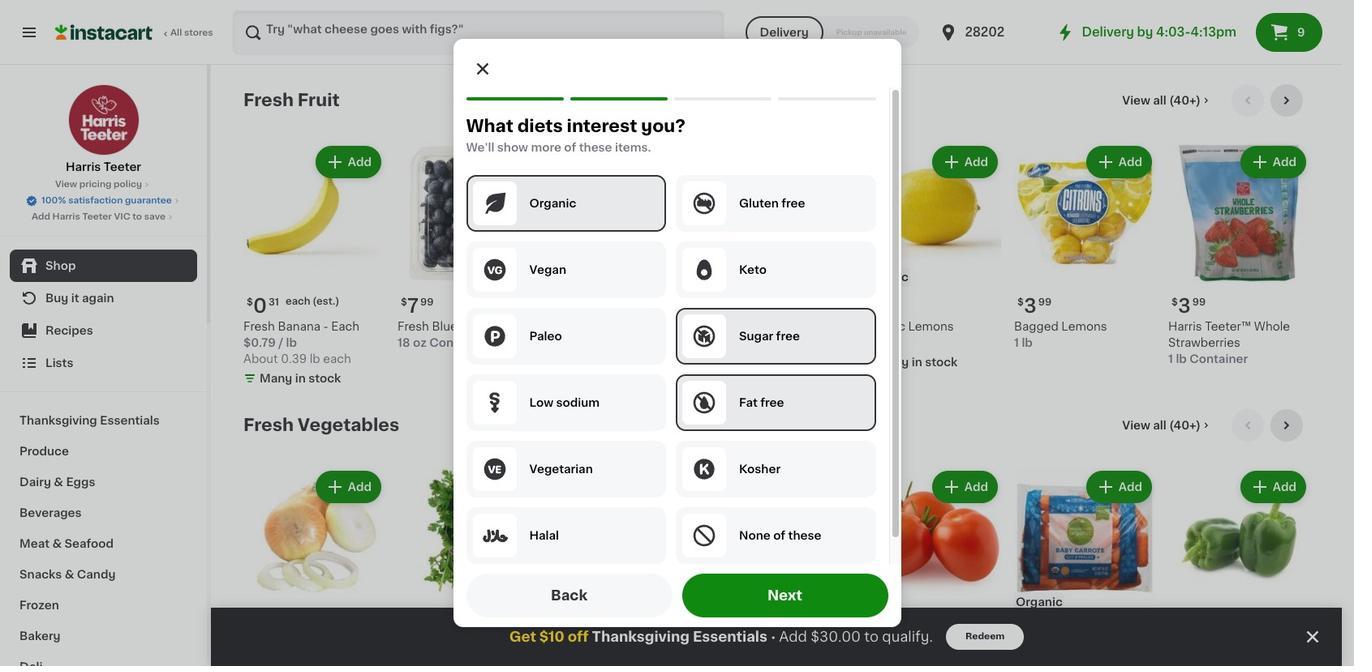 Task type: describe. For each thing, give the bounding box(es) containing it.
stores
[[184, 28, 213, 37]]

none
[[739, 531, 771, 542]]

truth
[[1056, 647, 1086, 658]]

harris teeter logo image
[[68, 84, 139, 156]]

low
[[529, 398, 553, 409]]

& for snacks
[[65, 570, 74, 581]]

9 inside button
[[1297, 27, 1305, 38]]

$ for organic lemons
[[863, 298, 870, 307]]

pricing
[[79, 180, 111, 189]]

by
[[1137, 26, 1153, 38]]

$ 3 99 for harris
[[1172, 297, 1206, 316]]

59
[[730, 298, 743, 307]]

9 button
[[1256, 13, 1322, 52]]

organic inside add your shopping preferences element
[[529, 198, 576, 209]]

1 vertical spatial of
[[773, 531, 785, 542]]

snacks & candy
[[19, 570, 116, 581]]

1 inside harris teeter™ whole strawberries 1 lb container
[[1168, 354, 1173, 365]]

(40+) for 2
[[1169, 420, 1201, 432]]

& for dairy
[[54, 477, 63, 488]]

43
[[885, 623, 898, 633]]

these inside 'what diets interest you? we'll show more of these items.'
[[579, 142, 612, 153]]

4:13pm
[[1191, 26, 1236, 38]]

each (est.) for $ 0 43
[[905, 622, 959, 632]]

we'll
[[466, 142, 494, 153]]

recipes link
[[10, 315, 197, 347]]

add button for bagged lemons
[[1088, 148, 1150, 177]]

all stores link
[[55, 10, 214, 55]]

50/50
[[754, 647, 789, 658]]

about
[[243, 354, 278, 365]]

& for meat
[[52, 539, 62, 550]]

next button
[[682, 574, 888, 618]]

all for 2
[[1153, 420, 1166, 432]]

view all (40+) for 2
[[1122, 420, 1201, 432]]

organic lemons 1 ct
[[860, 321, 954, 349]]

1 horizontal spatial many in stock
[[876, 357, 958, 368]]

0.39
[[281, 354, 307, 365]]

delivery by 4:03-4:13pm
[[1082, 26, 1236, 38]]

vegan
[[529, 264, 566, 276]]

shop link
[[10, 250, 197, 282]]

each
[[331, 321, 360, 333]]

fresh for fresh blueberries 18 oz container
[[398, 321, 429, 333]]

$10
[[539, 631, 564, 644]]

$ for raspberries
[[709, 298, 715, 307]]

large limes
[[552, 321, 621, 333]]

teeter inside add harris teeter vic to save link
[[82, 213, 112, 221]]

frozen link
[[10, 591, 197, 621]]

it
[[71, 293, 79, 304]]

tomato
[[896, 647, 939, 658]]

halal
[[529, 531, 559, 542]]

item carousel region containing 2
[[243, 410, 1309, 667]]

harris for harris teeter
[[66, 161, 101, 173]]

0 vertical spatial stock
[[925, 357, 958, 368]]

candy
[[77, 570, 116, 581]]

delivery for delivery
[[760, 27, 809, 38]]

28202
[[965, 26, 1005, 38]]

bagged lemons 1 lb
[[1014, 321, 1107, 349]]

fat free
[[739, 398, 784, 409]]

each for $ 0 43
[[905, 622, 929, 632]]

1 vertical spatial stock
[[308, 373, 341, 385]]

view all (40+) for 3
[[1122, 95, 1201, 106]]

service type group
[[745, 16, 920, 49]]

guarantee
[[125, 196, 172, 205]]

lemons for bagged lemons 1 lb
[[1061, 321, 1107, 333]]

container inside fresh blueberries 18 oz container
[[429, 338, 488, 349]]

produce
[[19, 446, 69, 458]]

lists link
[[10, 347, 197, 380]]

7
[[407, 297, 419, 316]]

fresh for fresh vegetables
[[243, 417, 294, 434]]

kosher
[[739, 464, 781, 475]]

paleo
[[529, 331, 562, 342]]

harris for harris teeter™ whole strawberries 1 lb container
[[1168, 321, 1202, 333]]

view all (40+) button for 2
[[1116, 410, 1219, 442]]

each for $ 0 31
[[286, 297, 310, 307]]

3 for bagged lemons
[[1024, 297, 1037, 316]]

$ 0 99
[[555, 297, 590, 316]]

ct
[[868, 338, 880, 349]]

buy it again
[[45, 293, 114, 304]]

4
[[715, 622, 729, 641]]

lb right the 0.39
[[310, 354, 320, 365]]

all
[[170, 28, 182, 37]]

add button for celery
[[625, 473, 688, 502]]

dairy
[[19, 477, 51, 488]]

0 horizontal spatial in
[[295, 373, 306, 385]]

blueberries
[[432, 321, 497, 333]]

(est.) for $ 0 43
[[932, 622, 959, 632]]

treatment tracker modal dialog
[[211, 608, 1342, 667]]

free for gluten free
[[781, 198, 805, 209]]

organic up 39
[[862, 272, 909, 283]]

thanksgiving inside get $10 off thanksgiving essentials • add $30.00 to qualify.
[[592, 631, 690, 644]]

save
[[144, 213, 166, 221]]

limes
[[587, 321, 621, 333]]

add inside add harris teeter vic to save link
[[32, 213, 50, 221]]

39
[[880, 298, 893, 307]]

$ 2 simple truth organic® baby carrots bag
[[1014, 622, 1141, 667]]

organic down get $10 off thanksgiving essentials • add $30.00 to qualify.
[[706, 647, 751, 658]]

add harris teeter vic to save
[[32, 213, 166, 221]]

produce link
[[10, 436, 197, 467]]

snacks & candy link
[[10, 560, 197, 591]]

none of these
[[739, 531, 821, 542]]

99 for large limes
[[577, 298, 590, 307]]

1 horizontal spatial many
[[876, 357, 909, 368]]

$30.00
[[811, 631, 861, 644]]

1 left 39
[[870, 297, 878, 316]]

add button for simple truth organic® baby carrots bag
[[1088, 473, 1150, 502]]

6
[[715, 297, 729, 316]]

product group containing 7
[[398, 143, 539, 351]]

raspberries 9 oz
[[706, 321, 775, 349]]

100%
[[41, 196, 66, 205]]

large
[[552, 321, 584, 333]]

99 for bagged lemons
[[1038, 298, 1052, 307]]

add harris teeter vic to save link
[[32, 211, 175, 224]]

beverages
[[19, 508, 82, 519]]

$0.43 each (estimated) element
[[860, 616, 1001, 644]]

product group containing 6
[[706, 143, 847, 366]]

item carousel region containing 0
[[243, 84, 1309, 397]]

0 for $ 0 99
[[561, 297, 575, 316]]

what
[[466, 118, 513, 135]]

snacks
[[19, 570, 62, 581]]

99 for harris teeter™ whole strawberries
[[1192, 298, 1206, 307]]

add button for roma tomato
[[934, 473, 996, 502]]

back
[[551, 590, 587, 603]]

add button for organic lemons
[[934, 148, 996, 177]]

$ 0 31
[[247, 297, 279, 316]]

1 inside bagged lemons 1 lb
[[1014, 338, 1019, 349]]

delivery button
[[745, 16, 823, 49]]

18
[[398, 338, 410, 349]]

view pricing policy link
[[55, 178, 152, 191]]

delivery by 4:03-4:13pm link
[[1056, 23, 1236, 42]]

bagged
[[1014, 321, 1059, 333]]

add your shopping preferences element
[[453, 39, 901, 628]]

teeter™
[[1205, 321, 1251, 333]]

vic
[[114, 213, 130, 221]]

eggs
[[66, 477, 95, 488]]

add inside get $10 off thanksgiving essentials • add $30.00 to qualify.
[[779, 631, 807, 644]]

carrots
[[1047, 663, 1089, 667]]

1 vertical spatial many in stock
[[260, 373, 341, 385]]

strawberries
[[1168, 338, 1240, 349]]

all for 3
[[1153, 95, 1166, 106]]

qualify.
[[882, 631, 933, 644]]

0 horizontal spatial to
[[132, 213, 142, 221]]

thanksgiving essentials link
[[10, 406, 197, 436]]

whole
[[1254, 321, 1290, 333]]

$ for celery
[[555, 623, 561, 633]]

4:03-
[[1156, 26, 1191, 38]]

gluten free
[[739, 198, 805, 209]]

banana
[[278, 321, 320, 333]]

vegetarian
[[529, 464, 593, 475]]

fresh for fresh fruit
[[243, 92, 294, 109]]

free for fat free
[[760, 398, 784, 409]]



Task type: vqa. For each thing, say whether or not it's contained in the screenshot.
& to the bottom
yes



Task type: locate. For each thing, give the bounding box(es) containing it.
free right sugar
[[776, 331, 800, 342]]

$ inside $ 4 69
[[709, 623, 715, 633]]

sugar
[[739, 331, 773, 342]]

(est.) for $ 0 31
[[313, 297, 339, 307]]

teeter
[[104, 161, 141, 173], [82, 213, 112, 221]]

fresh up the 18
[[398, 321, 429, 333]]

of inside 'what diets interest you? we'll show more of these items.'
[[564, 142, 576, 153]]

0 horizontal spatial oz
[[413, 338, 427, 349]]

0 vertical spatial harris
[[66, 161, 101, 173]]

2 horizontal spatial 0
[[870, 622, 883, 641]]

lemons inside organic lemons 1 ct
[[908, 321, 954, 333]]

0 vertical spatial free
[[781, 198, 805, 209]]

mix
[[792, 647, 812, 658]]

1 vertical spatial teeter
[[82, 213, 112, 221]]

1 horizontal spatial to
[[864, 631, 879, 644]]

&
[[54, 477, 63, 488], [52, 539, 62, 550], [65, 570, 74, 581]]

0 horizontal spatial container
[[429, 338, 488, 349]]

view for 0
[[1122, 95, 1150, 106]]

sponsored badge image
[[706, 353, 755, 362]]

-
[[323, 321, 328, 333]]

1 horizontal spatial in
[[912, 357, 922, 368]]

1 vertical spatial container
[[1190, 354, 1248, 365]]

0 vertical spatial all
[[1153, 95, 1166, 106]]

2 2 from the left
[[1024, 622, 1036, 641]]

1 horizontal spatial lemons
[[1061, 321, 1107, 333]]

0 horizontal spatial essentials
[[100, 415, 160, 427]]

delivery for delivery by 4:03-4:13pm
[[1082, 26, 1134, 38]]

$ up simple in the right bottom of the page
[[1017, 623, 1024, 633]]

$ inside $ 0 99
[[555, 298, 561, 307]]

product group
[[243, 143, 385, 390], [398, 143, 539, 351], [552, 143, 693, 358], [706, 143, 847, 366], [860, 143, 1001, 374], [1014, 143, 1155, 351], [1168, 143, 1309, 368], [243, 468, 385, 667], [398, 468, 539, 667], [552, 468, 693, 667], [706, 468, 847, 667], [860, 468, 1001, 667], [1014, 468, 1155, 667], [1168, 468, 1309, 667]]

0 horizontal spatial each (est.)
[[286, 297, 339, 307]]

$ up strawberries
[[1172, 298, 1178, 307]]

1 vertical spatial &
[[52, 539, 62, 550]]

1 lemons from the left
[[908, 321, 954, 333]]

lb down bagged
[[1022, 338, 1033, 349]]

1 oz from the left
[[413, 338, 427, 349]]

100% satisfaction guarantee
[[41, 196, 172, 205]]

1 vertical spatial harris
[[52, 213, 80, 221]]

1 horizontal spatial 2
[[1024, 622, 1036, 641]]

$ inside $ 0 31
[[247, 298, 253, 307]]

0 horizontal spatial thanksgiving
[[19, 415, 97, 427]]

each (est.) inside $0.31 each (estimated) element
[[286, 297, 339, 307]]

$ 3 99
[[1017, 297, 1052, 316], [1172, 297, 1206, 316]]

view all (40+) button for 3
[[1116, 84, 1219, 117]]

2 (40+) from the top
[[1169, 420, 1201, 432]]

& right meat on the bottom of page
[[52, 539, 62, 550]]

container inside harris teeter™ whole strawberries 1 lb container
[[1190, 354, 1248, 365]]

0 horizontal spatial many
[[260, 373, 292, 385]]

back button
[[466, 574, 672, 618]]

& left candy
[[65, 570, 74, 581]]

get $10 off thanksgiving essentials • add $30.00 to qualify.
[[509, 631, 933, 644]]

0 vertical spatial item carousel region
[[243, 84, 1309, 397]]

instacart logo image
[[55, 23, 153, 42]]

1 horizontal spatial container
[[1190, 354, 1248, 365]]

$ for bagged lemons
[[1017, 298, 1024, 307]]

0 horizontal spatial each
[[286, 297, 310, 307]]

2 3 from the left
[[1178, 297, 1191, 316]]

& left eggs
[[54, 477, 63, 488]]

main content containing 0
[[211, 65, 1342, 667]]

3 for harris teeter™ whole strawberries
[[1178, 297, 1191, 316]]

2 inside $ 2 simple truth organic® baby carrots bag
[[1024, 622, 1036, 641]]

oz up sponsored badge image
[[716, 338, 730, 349]]

$2.39 element
[[398, 616, 539, 644]]

sodium
[[556, 398, 600, 409]]

lb
[[286, 338, 297, 349], [1022, 338, 1033, 349], [310, 354, 320, 365], [1176, 354, 1187, 365]]

lemons for organic lemons 1 ct
[[908, 321, 954, 333]]

low sodium
[[529, 398, 600, 409]]

0 vertical spatial of
[[564, 142, 576, 153]]

$1.79 element
[[1168, 616, 1309, 644]]

free right fat
[[760, 398, 784, 409]]

99 up teeter™ on the right of the page
[[1192, 298, 1206, 307]]

1 left the ct
[[860, 338, 865, 349]]

baby
[[1014, 663, 1044, 667]]

2 vertical spatial view
[[1122, 420, 1150, 432]]

1 3 from the left
[[1024, 297, 1037, 316]]

99 inside $ 2 99
[[575, 623, 589, 633]]

$ up bagged
[[1017, 298, 1024, 307]]

0 horizontal spatial 2
[[561, 622, 574, 641]]

these right none
[[788, 531, 821, 542]]

$ inside $ 0 43
[[863, 623, 870, 633]]

99 for fresh blueberries
[[420, 298, 434, 307]]

thanksgiving up produce
[[19, 415, 97, 427]]

0 inside $0.31 each (estimated) element
[[253, 297, 267, 316]]

$ for large limes
[[555, 298, 561, 307]]

many down the ct
[[876, 357, 909, 368]]

0 horizontal spatial many in stock
[[260, 373, 341, 385]]

item carousel region
[[243, 84, 1309, 397], [243, 410, 1309, 667]]

99 up celery
[[575, 623, 589, 633]]

teeter inside "harris teeter" link
[[104, 161, 141, 173]]

0 horizontal spatial of
[[564, 142, 576, 153]]

1 horizontal spatial stock
[[925, 357, 958, 368]]

$0.31 each (estimated) element
[[243, 290, 385, 319]]

(est.) up -
[[313, 297, 339, 307]]

$ left 39
[[863, 298, 870, 307]]

fresh down about
[[243, 417, 294, 434]]

in down the 0.39
[[295, 373, 306, 385]]

$0.79
[[243, 338, 276, 349]]

0 horizontal spatial these
[[579, 142, 612, 153]]

1 vertical spatial thanksgiving
[[592, 631, 690, 644]]

2 lemons from the left
[[1061, 321, 1107, 333]]

1 horizontal spatial oz
[[716, 338, 730, 349]]

essentials up organic 50/50 mix
[[693, 631, 767, 644]]

1 vertical spatial many
[[260, 373, 292, 385]]

2
[[561, 622, 574, 641], [1024, 622, 1036, 641]]

organic inside organic lemons 1 ct
[[860, 321, 905, 333]]

1 horizontal spatial 3
[[1178, 297, 1191, 316]]

0 horizontal spatial (est.)
[[313, 297, 339, 307]]

2 view all (40+) button from the top
[[1116, 410, 1219, 442]]

organic up simple in the right bottom of the page
[[1016, 597, 1063, 608]]

fresh inside fresh banana - each $0.79 / lb about 0.39 lb each
[[243, 321, 275, 333]]

$ up large
[[555, 298, 561, 307]]

0 vertical spatial essentials
[[100, 415, 160, 427]]

each down each
[[323, 354, 351, 365]]

0 vertical spatial thanksgiving
[[19, 415, 97, 427]]

None search field
[[232, 10, 724, 55]]

$ left 69
[[709, 623, 715, 633]]

$ inside $ 6 59
[[709, 298, 715, 307]]

2 view all (40+) from the top
[[1122, 420, 1201, 432]]

shop
[[45, 260, 76, 272]]

each right 31
[[286, 297, 310, 307]]

1 view all (40+) from the top
[[1122, 95, 1201, 106]]

2 horizontal spatial each
[[905, 622, 929, 632]]

2 item carousel region from the top
[[243, 410, 1309, 667]]

diets
[[517, 118, 563, 135]]

0 up large
[[561, 297, 575, 316]]

thanksgiving right off
[[592, 631, 690, 644]]

each
[[286, 297, 310, 307], [323, 354, 351, 365], [905, 622, 929, 632]]

container down blueberries on the top left
[[429, 338, 488, 349]]

off
[[568, 631, 589, 644]]

2 for $ 2 99
[[561, 622, 574, 641]]

essentials inside get $10 off thanksgiving essentials • add $30.00 to qualify.
[[693, 631, 767, 644]]

these down interest
[[579, 142, 612, 153]]

free right gluten
[[781, 198, 805, 209]]

organic up the ct
[[860, 321, 905, 333]]

each (est.) up tomato
[[905, 622, 959, 632]]

0 vertical spatial view all (40+) button
[[1116, 84, 1219, 117]]

1 view all (40+) button from the top
[[1116, 84, 1219, 117]]

buy
[[45, 293, 68, 304]]

delivery inside button
[[760, 27, 809, 38]]

1 horizontal spatial of
[[773, 531, 785, 542]]

1 vertical spatial all
[[1153, 420, 1166, 432]]

0 horizontal spatial $ 3 99
[[1017, 297, 1052, 316]]

each up tomato
[[905, 622, 929, 632]]

harris up strawberries
[[1168, 321, 1202, 333]]

2 $ 3 99 from the left
[[1172, 297, 1206, 316]]

of right none
[[773, 531, 785, 542]]

2 oz from the left
[[716, 338, 730, 349]]

$ for organic 50/50 mix
[[709, 623, 715, 633]]

seafood
[[65, 539, 114, 550]]

to
[[132, 213, 142, 221], [864, 631, 879, 644]]

(est.) up tomato
[[932, 622, 959, 632]]

1 vertical spatial view all (40+)
[[1122, 420, 1201, 432]]

1 2 from the left
[[561, 622, 574, 641]]

free
[[781, 198, 805, 209], [776, 331, 800, 342], [760, 398, 784, 409]]

each (est.) for $ 0 31
[[286, 297, 339, 307]]

1 horizontal spatial delivery
[[1082, 26, 1134, 38]]

99 up bagged
[[1038, 298, 1052, 307]]

0 inside $0.43 each (estimated) element
[[870, 622, 883, 641]]

lb inside harris teeter™ whole strawberries 1 lb container
[[1176, 354, 1187, 365]]

of right more
[[564, 142, 576, 153]]

add inside product group
[[964, 157, 988, 168]]

product group containing 4
[[706, 468, 847, 667]]

2 vertical spatial free
[[760, 398, 784, 409]]

$ inside $ 2 99
[[555, 623, 561, 633]]

$ 3 99 up bagged
[[1017, 297, 1052, 316]]

$ 3 99 for bagged
[[1017, 297, 1052, 316]]

meat & seafood
[[19, 539, 114, 550]]

0 vertical spatial these
[[579, 142, 612, 153]]

$ 1 39
[[863, 297, 893, 316]]

(40+)
[[1169, 95, 1201, 106], [1169, 420, 1201, 432]]

$ up the 18
[[401, 298, 407, 307]]

$ inside $ 7 99
[[401, 298, 407, 307]]

view all (40+)
[[1122, 95, 1201, 106], [1122, 420, 1201, 432]]

these
[[579, 142, 612, 153], [788, 531, 821, 542]]

0 left 43
[[870, 622, 883, 641]]

2 vertical spatial each
[[905, 622, 929, 632]]

lb right /
[[286, 338, 297, 349]]

lb down strawberries
[[1176, 354, 1187, 365]]

redeem
[[965, 633, 1005, 642]]

0 vertical spatial view all (40+)
[[1122, 95, 1201, 106]]

1 vertical spatial essentials
[[693, 631, 767, 644]]

$ for fresh blueberries
[[401, 298, 407, 307]]

organic®
[[1088, 647, 1141, 658]]

$ left off
[[555, 623, 561, 633]]

all stores
[[170, 28, 213, 37]]

lists
[[45, 358, 73, 369]]

1 item carousel region from the top
[[243, 84, 1309, 397]]

each inside fresh banana - each $0.79 / lb about 0.39 lb each
[[323, 354, 351, 365]]

1 vertical spatial view all (40+) button
[[1116, 410, 1219, 442]]

each (est.) inside $0.43 each (estimated) element
[[905, 622, 959, 632]]

satisfaction
[[68, 196, 123, 205]]

(40+) for 3
[[1169, 95, 1201, 106]]

fat
[[739, 398, 758, 409]]

fresh up $0.79
[[243, 321, 275, 333]]

raspberries
[[706, 321, 775, 333]]

99 inside $ 7 99
[[420, 298, 434, 307]]

fresh left fruit
[[243, 92, 294, 109]]

gluten
[[739, 198, 779, 209]]

oz inside fresh blueberries 18 oz container
[[413, 338, 427, 349]]

harris down "100%"
[[52, 213, 80, 221]]

$ left 59
[[709, 298, 715, 307]]

bakery link
[[10, 621, 197, 652]]

product group containing 1
[[860, 143, 1001, 374]]

1 down strawberries
[[1168, 354, 1173, 365]]

to inside get $10 off thanksgiving essentials • add $30.00 to qualify.
[[864, 631, 879, 644]]

1 horizontal spatial 9
[[1297, 27, 1305, 38]]

0 vertical spatial many
[[876, 357, 909, 368]]

99 up the large limes
[[577, 298, 590, 307]]

0 horizontal spatial 3
[[1024, 297, 1037, 316]]

harris
[[66, 161, 101, 173], [52, 213, 80, 221], [1168, 321, 1202, 333]]

bakery
[[19, 631, 61, 643]]

to right vic on the top left of the page
[[132, 213, 142, 221]]

0 for $ 0 43
[[870, 622, 883, 641]]

0 vertical spatial container
[[429, 338, 488, 349]]

2 for $ 2 simple truth organic® baby carrots bag
[[1024, 622, 1036, 641]]

•
[[771, 631, 776, 644]]

$ inside the $ 1 39
[[863, 298, 870, 307]]

2 up simple in the right bottom of the page
[[1024, 622, 1036, 641]]

69
[[731, 623, 744, 633]]

oz
[[413, 338, 427, 349], [716, 338, 730, 349]]

oz inside raspberries 9 oz
[[716, 338, 730, 349]]

add button for harris teeter™ whole strawberries
[[1242, 148, 1305, 177]]

many in stock
[[876, 357, 958, 368], [260, 373, 341, 385]]

(est.) inside $0.43 each (estimated) element
[[932, 622, 959, 632]]

lb inside bagged lemons 1 lb
[[1022, 338, 1033, 349]]

(est.) inside $0.31 each (estimated) element
[[313, 297, 339, 307]]

0 horizontal spatial delivery
[[760, 27, 809, 38]]

100% satisfaction guarantee button
[[25, 191, 182, 208]]

$ left 43
[[863, 623, 870, 633]]

what diets interest you? we'll show more of these items.
[[466, 118, 686, 153]]

1 vertical spatial item carousel region
[[243, 410, 1309, 667]]

0 vertical spatial to
[[132, 213, 142, 221]]

1 horizontal spatial essentials
[[693, 631, 767, 644]]

$ 7 99
[[401, 297, 434, 316]]

0 left 31
[[253, 297, 267, 316]]

fresh for fresh banana - each $0.79 / lb about 0.39 lb each
[[243, 321, 275, 333]]

$ 3 99 up strawberries
[[1172, 297, 1206, 316]]

stock down organic lemons 1 ct
[[925, 357, 958, 368]]

0 horizontal spatial 9
[[706, 338, 714, 349]]

in down organic lemons 1 ct
[[912, 357, 922, 368]]

1 vertical spatial (40+)
[[1169, 420, 1201, 432]]

1 horizontal spatial 0
[[561, 297, 575, 316]]

harris inside harris teeter™ whole strawberries 1 lb container
[[1168, 321, 1202, 333]]

0 vertical spatial each
[[286, 297, 310, 307]]

1 horizontal spatial (est.)
[[932, 622, 959, 632]]

99 right 7
[[420, 298, 434, 307]]

0 vertical spatial (40+)
[[1169, 95, 1201, 106]]

$ 4 69
[[709, 622, 744, 641]]

teeter down the satisfaction
[[82, 213, 112, 221]]

1 horizontal spatial these
[[788, 531, 821, 542]]

1 horizontal spatial each (est.)
[[905, 622, 959, 632]]

lemons inside bagged lemons 1 lb
[[1061, 321, 1107, 333]]

view all (40+) button
[[1116, 84, 1219, 117], [1116, 410, 1219, 442]]

0 horizontal spatial lemons
[[908, 321, 954, 333]]

1 vertical spatial each (est.)
[[905, 622, 959, 632]]

harris teeter link
[[66, 84, 141, 175]]

next
[[767, 590, 802, 603]]

0 vertical spatial each (est.)
[[286, 297, 339, 307]]

free for sugar free
[[776, 331, 800, 342]]

99 inside $ 0 99
[[577, 298, 590, 307]]

stock
[[925, 357, 958, 368], [308, 373, 341, 385]]

many
[[876, 357, 909, 368], [260, 373, 292, 385]]

0 vertical spatial in
[[912, 357, 922, 368]]

0 vertical spatial 9
[[1297, 27, 1305, 38]]

view for 2
[[1122, 420, 1150, 432]]

many down about
[[260, 373, 292, 385]]

many in stock down the 0.39
[[260, 373, 341, 385]]

teeter up policy at left top
[[104, 161, 141, 173]]

oz right the 18
[[413, 338, 427, 349]]

1 vertical spatial to
[[864, 631, 879, 644]]

again
[[82, 293, 114, 304]]

fresh inside fresh blueberries 18 oz container
[[398, 321, 429, 333]]

1 inside organic lemons 1 ct
[[860, 338, 865, 349]]

you?
[[641, 118, 686, 135]]

thanksgiving
[[19, 415, 97, 427], [592, 631, 690, 644]]

1 vertical spatial in
[[295, 373, 306, 385]]

0 vertical spatial &
[[54, 477, 63, 488]]

0 horizontal spatial stock
[[308, 373, 341, 385]]

0 vertical spatial many in stock
[[876, 357, 958, 368]]

0 vertical spatial teeter
[[104, 161, 141, 173]]

organic down more
[[529, 198, 576, 209]]

3 up strawberries
[[1178, 297, 1191, 316]]

essentials up produce link
[[100, 415, 160, 427]]

3 up bagged
[[1024, 297, 1037, 316]]

many in stock down organic lemons 1 ct
[[876, 357, 958, 368]]

stock down fresh banana - each $0.79 / lb about 0.39 lb each
[[308, 373, 341, 385]]

1 vertical spatial these
[[788, 531, 821, 542]]

interest
[[567, 118, 637, 135]]

$ left 31
[[247, 298, 253, 307]]

1 horizontal spatial $ 3 99
[[1172, 297, 1206, 316]]

0 vertical spatial view
[[1122, 95, 1150, 106]]

0 for $ 0 31
[[253, 297, 267, 316]]

0 vertical spatial (est.)
[[313, 297, 339, 307]]

31
[[268, 298, 279, 307]]

to up roma on the bottom of the page
[[864, 631, 879, 644]]

2 all from the top
[[1153, 420, 1166, 432]]

2 vertical spatial harris
[[1168, 321, 1202, 333]]

each (est.) up -
[[286, 297, 339, 307]]

1 down bagged
[[1014, 338, 1019, 349]]

essentials
[[100, 415, 160, 427], [693, 631, 767, 644]]

frozen
[[19, 600, 59, 612]]

1 horizontal spatial thanksgiving
[[592, 631, 690, 644]]

0 horizontal spatial 0
[[253, 297, 267, 316]]

1 vertical spatial view
[[55, 180, 77, 189]]

2 up celery
[[561, 622, 574, 641]]

main content
[[211, 65, 1342, 667]]

add button for fresh banana - each
[[317, 148, 380, 177]]

1 vertical spatial free
[[776, 331, 800, 342]]

1 (40+) from the top
[[1169, 95, 1201, 106]]

$ 0 43
[[863, 622, 898, 641]]

beverages link
[[10, 498, 197, 529]]

1
[[870, 297, 878, 316], [860, 338, 865, 349], [1014, 338, 1019, 349], [1168, 354, 1173, 365]]

1 vertical spatial each
[[323, 354, 351, 365]]

1 horizontal spatial each
[[323, 354, 351, 365]]

99 for celery
[[575, 623, 589, 633]]

1 vertical spatial (est.)
[[932, 622, 959, 632]]

9 inside raspberries 9 oz
[[706, 338, 714, 349]]

1 vertical spatial 9
[[706, 338, 714, 349]]

container down strawberries
[[1190, 354, 1248, 365]]

celery
[[552, 647, 589, 658]]

2 vertical spatial &
[[65, 570, 74, 581]]

$ for harris teeter™ whole strawberries
[[1172, 298, 1178, 307]]

harris up the pricing
[[66, 161, 101, 173]]

1 all from the top
[[1153, 95, 1166, 106]]

1 $ 3 99 from the left
[[1017, 297, 1052, 316]]

$ inside $ 2 simple truth organic® baby carrots bag
[[1017, 623, 1024, 633]]

lemons
[[908, 321, 954, 333], [1061, 321, 1107, 333]]

add
[[348, 157, 372, 168], [964, 157, 988, 168], [1119, 157, 1142, 168], [1273, 157, 1296, 168], [32, 213, 50, 221], [348, 482, 372, 493], [502, 482, 526, 493], [656, 482, 680, 493], [964, 482, 988, 493], [1119, 482, 1142, 493], [1273, 482, 1296, 493], [779, 631, 807, 644]]



